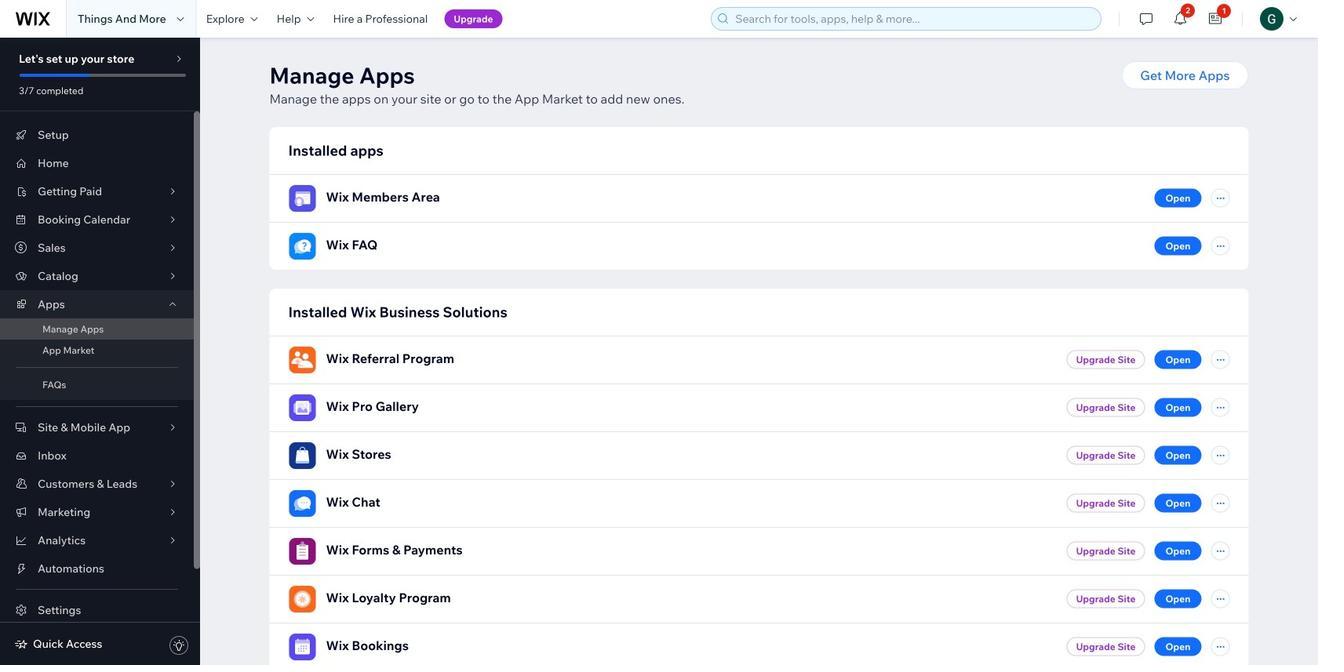Task type: vqa. For each thing, say whether or not it's contained in the screenshot.
"Hire a Professional" link
no



Task type: locate. For each thing, give the bounding box(es) containing it.
Search for tools, apps, help & more... field
[[731, 8, 1096, 30]]

sidebar element
[[0, 38, 200, 665]]



